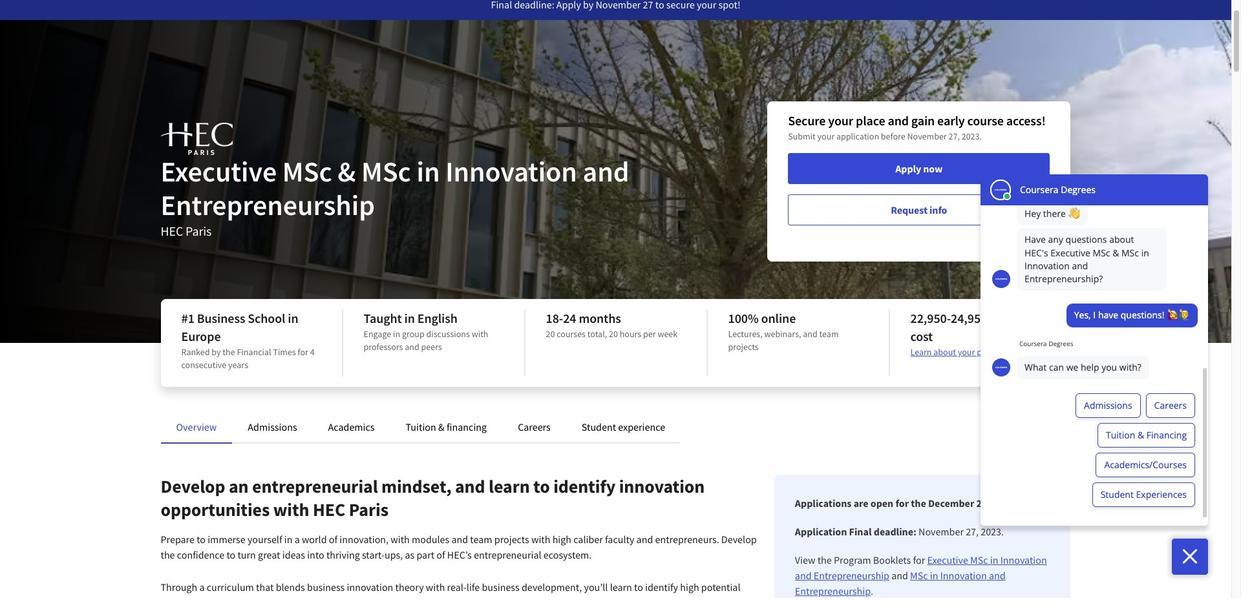 Task type: vqa. For each thing, say whether or not it's contained in the screenshot.
you'll
yes



Task type: describe. For each thing, give the bounding box(es) containing it.
commercial
[[161, 597, 212, 599]]

opportunities.
[[214, 597, 276, 599]]

your right submit
[[818, 131, 835, 142]]

careers
[[518, 421, 551, 434]]

2 business from the left
[[482, 581, 520, 594]]

high inside prepare to immerse yourself in a world of innovation, with modules and team projects with high caliber faculty and entrepreneurs. develop the confidence to turn great ideas into thriving start-ups, as part of hec's entrepreneurial ecosystem.
[[553, 534, 572, 547]]

#1 business school in europe ranked by the financial times for 4 consecutive years
[[181, 310, 315, 371]]

executive msc in innovation and entrepreneurship
[[795, 554, 1048, 583]]

english
[[418, 310, 458, 327]]

entrepreneurs.
[[655, 534, 720, 547]]

100%
[[729, 310, 759, 327]]

application
[[837, 131, 880, 142]]

innovation inside the develop an entrepreneurial mindset, and learn to identify innovation opportunities with hec paris
[[619, 475, 705, 499]]

0 horizontal spatial of
[[329, 534, 338, 547]]

and inside msc in innovation and entrepreneurship
[[990, 570, 1006, 583]]

request
[[891, 204, 928, 217]]

opportunities
[[161, 499, 270, 522]]

learn about your payment options link
[[911, 347, 1042, 358]]

entrepreneurial inside the develop an entrepreneurial mindset, and learn to identify innovation opportunities with hec paris
[[252, 475, 378, 499]]

paris inside executive msc & msc in innovation and entrepreneurship hec paris
[[186, 223, 212, 239]]

a inside through a curriculum that blends business innovation theory with real-life business development, you'll learn to identify high potential commercial opportunities. you'll develop strategies to attract the talent and capital your ideas need, and the decision-making skills t
[[200, 581, 205, 594]]

times
[[273, 347, 296, 358]]

entrepreneurship inside executive msc in innovation and entrepreneurship
[[814, 570, 890, 583]]

talent
[[442, 597, 467, 599]]

faculty
[[605, 534, 635, 547]]

before
[[881, 131, 906, 142]]

to up confidence
[[197, 534, 206, 547]]

1 vertical spatial for
[[896, 497, 909, 510]]

for inside #1 business school in europe ranked by the financial times for 4 consecutive years
[[298, 347, 309, 358]]

lectures,
[[729, 329, 763, 340]]

24
[[563, 310, 577, 327]]

to up decision-
[[634, 581, 643, 594]]

view
[[795, 554, 816, 567]]

hec inside executive msc & msc in innovation and entrepreneurship hec paris
[[161, 223, 183, 239]]

into
[[307, 549, 325, 562]]

professors
[[364, 342, 403, 353]]

develop
[[303, 597, 338, 599]]

yourself
[[248, 534, 282, 547]]

program
[[834, 554, 872, 567]]

financing
[[447, 421, 487, 434]]

by
[[212, 347, 221, 358]]

learn inside through a curriculum that blends business innovation theory with real-life business development, you'll learn to identify high potential commercial opportunities. you'll develop strategies to attract the talent and capital your ideas need, and the decision-making skills t
[[610, 581, 632, 594]]

entrepreneurship inside msc in innovation and entrepreneurship
[[795, 585, 871, 598]]

executive msc in innovation and entrepreneurship link
[[795, 554, 1048, 583]]

in inside prepare to immerse yourself in a world of innovation, with modules and team projects with high caliber faculty and entrepreneurs. develop the confidence to turn great ideas into thriving start-ups, as part of hec's entrepreneurial ecosystem.
[[284, 534, 293, 547]]

and inside taught in english engage in group discussions with professors and peers
[[405, 342, 420, 353]]

about
[[934, 347, 957, 358]]

gain
[[912, 113, 935, 129]]

attract
[[395, 597, 423, 599]]

to left attract
[[384, 597, 393, 599]]

2023
[[977, 497, 999, 510]]

life
[[467, 581, 480, 594]]

financial
[[237, 347, 271, 358]]

overview link
[[176, 421, 217, 434]]

prepare to immerse yourself in a world of innovation, with modules and team projects with high caliber faculty and entrepreneurs. develop the confidence to turn great ideas into thriving start-ups, as part of hec's entrepreneurial ecosystem.
[[161, 534, 757, 562]]

tuition
[[406, 421, 436, 434]]

the inside #1 business school in europe ranked by the financial times for 4 consecutive years
[[223, 347, 235, 358]]

1 20 from the left
[[546, 329, 555, 340]]

learn
[[911, 347, 932, 358]]

application final deadline: november 27, 2023.
[[795, 526, 1004, 539]]

course
[[968, 113, 1004, 129]]

2 20 from the left
[[609, 329, 618, 340]]

.
[[871, 585, 874, 598]]

caliber
[[574, 534, 603, 547]]

part
[[417, 549, 435, 562]]

#1
[[181, 310, 195, 327]]

open
[[871, 497, 894, 510]]

development,
[[522, 581, 582, 594]]

discussions
[[427, 329, 470, 340]]

applications are open for the december 2023 cohort!
[[795, 497, 1034, 510]]

modules
[[412, 534, 450, 547]]

hec inside the develop an entrepreneurial mindset, and learn to identify innovation opportunities with hec paris
[[313, 499, 346, 522]]

secure
[[789, 113, 826, 129]]

view the program booklets for
[[795, 554, 928, 567]]

team inside 100% online lectures, webinars, and team projects
[[820, 329, 839, 340]]

curriculum
[[207, 581, 254, 594]]

request info
[[891, 204, 948, 217]]

the left december
[[911, 497, 927, 510]]

application
[[795, 526, 848, 539]]

you'll
[[584, 581, 608, 594]]

potential
[[702, 581, 741, 594]]

team inside prepare to immerse yourself in a world of innovation, with modules and team projects with high caliber faculty and entrepreneurs. develop the confidence to turn great ideas into thriving start-ups, as part of hec's entrepreneurial ecosystem.
[[470, 534, 493, 547]]

immerse
[[208, 534, 246, 547]]

in inside msc in innovation and entrepreneurship
[[931, 570, 939, 583]]

apply
[[896, 162, 922, 175]]

school
[[248, 310, 285, 327]]

ideas inside prepare to immerse yourself in a world of innovation, with modules and team projects with high caliber faculty and entrepreneurs. develop the confidence to turn great ideas into thriving start-ups, as part of hec's entrepreneurial ecosystem.
[[282, 549, 305, 562]]

the left 'talent'
[[426, 597, 440, 599]]

1 vertical spatial 2023.
[[981, 526, 1004, 539]]

executive for &
[[161, 154, 277, 190]]

with inside taught in english engage in group discussions with professors and peers
[[472, 329, 489, 340]]

total,
[[588, 329, 607, 340]]

identify inside the develop an entrepreneurial mindset, and learn to identify innovation opportunities with hec paris
[[554, 475, 616, 499]]

and inside executive msc & msc in innovation and entrepreneurship hec paris
[[583, 154, 630, 190]]

2 horizontal spatial for
[[914, 554, 926, 567]]

4
[[310, 347, 315, 358]]

making
[[667, 597, 699, 599]]

paris inside the develop an entrepreneurial mindset, and learn to identify innovation opportunities with hec paris
[[349, 499, 389, 522]]

start-
[[362, 549, 385, 562]]

2023. inside secure your place and gain early course access! submit your application before november 27, 2023.
[[962, 131, 983, 142]]

develop an entrepreneurial mindset, and learn to identify innovation opportunities with hec paris
[[161, 475, 705, 522]]

great
[[258, 549, 280, 562]]

peers
[[421, 342, 442, 353]]

in inside #1 business school in europe ranked by the financial times for 4 consecutive years
[[288, 310, 299, 327]]

deadline:
[[874, 526, 917, 539]]

executive msc & msc in innovation and entrepreneurship hec paris
[[161, 154, 630, 239]]

innovation,
[[340, 534, 389, 547]]

taught
[[364, 310, 402, 327]]

with up ecosystem.
[[532, 534, 551, 547]]

skills
[[701, 597, 723, 599]]

in inside executive msc & msc in innovation and entrepreneurship hec paris
[[417, 154, 440, 190]]

thriving
[[327, 549, 360, 562]]

real-
[[447, 581, 467, 594]]

webinars,
[[765, 329, 802, 340]]

turn
[[238, 549, 256, 562]]

capital
[[488, 597, 517, 599]]

your inside 22,950-24,950 euro total cost learn about your payment options
[[958, 347, 976, 358]]



Task type: locate. For each thing, give the bounding box(es) containing it.
20 right 'total,'
[[609, 329, 618, 340]]

1 vertical spatial entrepreneurship
[[814, 570, 890, 583]]

submit
[[789, 131, 816, 142]]

20
[[546, 329, 555, 340], [609, 329, 618, 340]]

1 horizontal spatial identify
[[646, 581, 679, 594]]

1 horizontal spatial for
[[896, 497, 909, 510]]

november down december
[[919, 526, 964, 539]]

18-24 months 20 courses total, 20 hours per week
[[546, 310, 678, 340]]

the right by
[[223, 347, 235, 358]]

0 horizontal spatial identify
[[554, 475, 616, 499]]

1 vertical spatial executive
[[928, 554, 969, 567]]

confidence
[[177, 549, 225, 562]]

months
[[579, 310, 621, 327]]

per
[[644, 329, 656, 340]]

0 vertical spatial 27,
[[949, 131, 960, 142]]

1 vertical spatial entrepreneurial
[[474, 549, 542, 562]]

week
[[658, 329, 678, 340]]

1 vertical spatial projects
[[495, 534, 530, 547]]

tuition & financing link
[[406, 421, 487, 434]]

executive inside executive msc in innovation and entrepreneurship
[[928, 554, 969, 567]]

student experience link
[[582, 421, 666, 434]]

a left world
[[295, 534, 300, 547]]

with inside through a curriculum that blends business innovation theory with real-life business development, you'll learn to identify high potential commercial opportunities. you'll develop strategies to attract the talent and capital your ideas need, and the decision-making skills t
[[426, 581, 445, 594]]

november inside secure your place and gain early course access! submit your application before november 27, 2023.
[[908, 131, 947, 142]]

2 vertical spatial innovation
[[941, 570, 987, 583]]

entrepreneurship inside executive msc & msc in innovation and entrepreneurship hec paris
[[161, 188, 375, 223]]

0 horizontal spatial business
[[307, 581, 345, 594]]

place
[[856, 113, 886, 129]]

develop inside prepare to immerse yourself in a world of innovation, with modules and team projects with high caliber faculty and entrepreneurs. develop the confidence to turn great ideas into thriving start-ups, as part of hec's entrepreneurial ecosystem.
[[722, 534, 757, 547]]

online
[[762, 310, 796, 327]]

ranked
[[181, 347, 210, 358]]

that
[[256, 581, 274, 594]]

your down development, at the bottom left of page
[[519, 597, 539, 599]]

1 vertical spatial ideas
[[541, 597, 564, 599]]

identify up decision-
[[646, 581, 679, 594]]

1 horizontal spatial executive
[[928, 554, 969, 567]]

with up world
[[273, 499, 310, 522]]

27, down 2023
[[966, 526, 979, 539]]

msc in innovation and entrepreneurship
[[795, 570, 1006, 598]]

0 vertical spatial ideas
[[282, 549, 305, 562]]

and
[[888, 113, 909, 129], [583, 154, 630, 190], [803, 329, 818, 340], [405, 342, 420, 353], [455, 475, 485, 499], [452, 534, 468, 547], [637, 534, 653, 547], [795, 570, 812, 583], [890, 570, 911, 583], [990, 570, 1006, 583], [469, 597, 486, 599], [592, 597, 609, 599]]

ideas left into
[[282, 549, 305, 562]]

ideas down development, at the bottom left of page
[[541, 597, 564, 599]]

with right the discussions
[[472, 329, 489, 340]]

consecutive
[[181, 360, 227, 371]]

your right "about"
[[958, 347, 976, 358]]

2 vertical spatial entrepreneurship
[[795, 585, 871, 598]]

strategies
[[340, 597, 382, 599]]

hec
[[161, 223, 183, 239], [313, 499, 346, 522]]

0 vertical spatial learn
[[489, 475, 530, 499]]

1 vertical spatial november
[[919, 526, 964, 539]]

1 horizontal spatial innovation
[[941, 570, 987, 583]]

develop
[[161, 475, 225, 499], [722, 534, 757, 547]]

high up ecosystem.
[[553, 534, 572, 547]]

1 vertical spatial identify
[[646, 581, 679, 594]]

academics
[[328, 421, 375, 434]]

0 horizontal spatial innovation
[[446, 154, 578, 190]]

1 vertical spatial innovation
[[1001, 554, 1048, 567]]

high
[[553, 534, 572, 547], [681, 581, 700, 594]]

0 vertical spatial a
[[295, 534, 300, 547]]

0 vertical spatial paris
[[186, 223, 212, 239]]

2023.
[[962, 131, 983, 142], [981, 526, 1004, 539]]

executive for in
[[928, 554, 969, 567]]

the down prepare
[[161, 549, 175, 562]]

for right booklets
[[914, 554, 926, 567]]

ups,
[[385, 549, 403, 562]]

executive
[[161, 154, 277, 190], [928, 554, 969, 567]]

entrepreneurial inside prepare to immerse yourself in a world of innovation, with modules and team projects with high caliber faculty and entrepreneurs. develop the confidence to turn great ideas into thriving start-ups, as part of hec's entrepreneurial ecosystem.
[[474, 549, 542, 562]]

0 vertical spatial innovation
[[446, 154, 578, 190]]

1 vertical spatial learn
[[610, 581, 632, 594]]

of up the thriving at bottom
[[329, 534, 338, 547]]

ideas inside through a curriculum that blends business innovation theory with real-life business development, you'll learn to identify high potential commercial opportunities. you'll develop strategies to attract the talent and capital your ideas need, and the decision-making skills t
[[541, 597, 564, 599]]

1 horizontal spatial hec
[[313, 499, 346, 522]]

0 vertical spatial team
[[820, 329, 839, 340]]

business up develop
[[307, 581, 345, 594]]

as
[[405, 549, 415, 562]]

need,
[[566, 597, 590, 599]]

projects up capital
[[495, 534, 530, 547]]

2023. down the course
[[962, 131, 983, 142]]

1 horizontal spatial of
[[437, 549, 445, 562]]

for right open
[[896, 497, 909, 510]]

booklets
[[874, 554, 912, 567]]

entrepreneurial up capital
[[474, 549, 542, 562]]

27, inside secure your place and gain early course access! submit your application before november 27, 2023.
[[949, 131, 960, 142]]

1 horizontal spatial business
[[482, 581, 520, 594]]

admissions
[[248, 421, 297, 434]]

0 vertical spatial executive
[[161, 154, 277, 190]]

careers link
[[518, 421, 551, 434]]

are
[[854, 497, 869, 510]]

0 horizontal spatial hec
[[161, 223, 183, 239]]

0 horizontal spatial innovation
[[347, 581, 393, 594]]

with inside the develop an entrepreneurial mindset, and learn to identify innovation opportunities with hec paris
[[273, 499, 310, 522]]

1 vertical spatial of
[[437, 549, 445, 562]]

academics link
[[328, 421, 375, 434]]

business
[[197, 310, 245, 327]]

1 vertical spatial hec
[[313, 499, 346, 522]]

info
[[930, 204, 948, 217]]

1 horizontal spatial high
[[681, 581, 700, 594]]

for
[[298, 347, 309, 358], [896, 497, 909, 510], [914, 554, 926, 567]]

executive inside executive msc & msc in innovation and entrepreneurship hec paris
[[161, 154, 277, 190]]

high up making
[[681, 581, 700, 594]]

options
[[1013, 347, 1042, 358]]

years
[[228, 360, 248, 371]]

1 vertical spatial &
[[439, 421, 445, 434]]

1 vertical spatial develop
[[722, 534, 757, 547]]

2 horizontal spatial innovation
[[1001, 554, 1048, 567]]

innovation inside executive msc & msc in innovation and entrepreneurship hec paris
[[446, 154, 578, 190]]

request info button
[[789, 195, 1051, 226]]

0 vertical spatial &
[[338, 154, 356, 190]]

develop inside the develop an entrepreneurial mindset, and learn to identify innovation opportunities with hec paris
[[161, 475, 225, 499]]

24,950
[[951, 310, 988, 327]]

hec paris logo image
[[161, 123, 233, 155]]

1 vertical spatial innovation
[[347, 581, 393, 594]]

projects inside prepare to immerse yourself in a world of innovation, with modules and team projects with high caliber faculty and entrepreneurs. develop the confidence to turn great ideas into thriving start-ups, as part of hec's entrepreneurial ecosystem.
[[495, 534, 530, 547]]

student
[[582, 421, 616, 434]]

0 vertical spatial high
[[553, 534, 572, 547]]

your
[[829, 113, 854, 129], [818, 131, 835, 142], [958, 347, 976, 358], [519, 597, 539, 599]]

1 horizontal spatial innovation
[[619, 475, 705, 499]]

innovation
[[446, 154, 578, 190], [1001, 554, 1048, 567], [941, 570, 987, 583]]

0 vertical spatial november
[[908, 131, 947, 142]]

0 vertical spatial projects
[[729, 342, 759, 353]]

high inside through a curriculum that blends business innovation theory with real-life business development, you'll learn to identify high potential commercial opportunities. you'll develop strategies to attract the talent and capital your ideas need, and the decision-making skills t
[[681, 581, 700, 594]]

a up commercial
[[200, 581, 205, 594]]

&
[[338, 154, 356, 190], [439, 421, 445, 434]]

identify up caliber
[[554, 475, 616, 499]]

& inside executive msc & msc in innovation and entrepreneurship hec paris
[[338, 154, 356, 190]]

projects
[[729, 342, 759, 353], [495, 534, 530, 547]]

0 vertical spatial for
[[298, 347, 309, 358]]

access!
[[1007, 113, 1046, 129]]

entrepreneurial
[[252, 475, 378, 499], [474, 549, 542, 562]]

develop up potential in the right bottom of the page
[[722, 534, 757, 547]]

a inside prepare to immerse yourself in a world of innovation, with modules and team projects with high caliber faculty and entrepreneurs. develop the confidence to turn great ideas into thriving start-ups, as part of hec's entrepreneurial ecosystem.
[[295, 534, 300, 547]]

innovation up strategies
[[347, 581, 393, 594]]

student experience
[[582, 421, 666, 434]]

0 vertical spatial innovation
[[619, 475, 705, 499]]

1 vertical spatial a
[[200, 581, 205, 594]]

msc
[[283, 154, 332, 190], [362, 154, 411, 190], [971, 554, 989, 567], [911, 570, 929, 583]]

1 horizontal spatial a
[[295, 534, 300, 547]]

1 vertical spatial high
[[681, 581, 700, 594]]

through
[[161, 581, 197, 594]]

to inside the develop an entrepreneurial mindset, and learn to identify innovation opportunities with hec paris
[[534, 475, 550, 499]]

your inside through a curriculum that blends business innovation theory with real-life business development, you'll learn to identify high potential commercial opportunities. you'll develop strategies to attract the talent and capital your ideas need, and the decision-making skills t
[[519, 597, 539, 599]]

1 horizontal spatial develop
[[722, 534, 757, 547]]

1 vertical spatial team
[[470, 534, 493, 547]]

0 horizontal spatial entrepreneurial
[[252, 475, 378, 499]]

your up application
[[829, 113, 854, 129]]

20 down 18-
[[546, 329, 555, 340]]

0 horizontal spatial &
[[338, 154, 356, 190]]

innovation inside msc in innovation and entrepreneurship
[[941, 570, 987, 583]]

projects inside 100% online lectures, webinars, and team projects
[[729, 342, 759, 353]]

team up hec's
[[470, 534, 493, 547]]

and inside the develop an entrepreneurial mindset, and learn to identify innovation opportunities with hec paris
[[455, 475, 485, 499]]

msc inside executive msc in innovation and entrepreneurship
[[971, 554, 989, 567]]

27,
[[949, 131, 960, 142], [966, 526, 979, 539]]

learn right you'll
[[610, 581, 632, 594]]

applications
[[795, 497, 852, 510]]

the inside prepare to immerse yourself in a world of innovation, with modules and team projects with high caliber faculty and entrepreneurs. develop the confidence to turn great ideas into thriving start-ups, as part of hec's entrepreneurial ecosystem.
[[161, 549, 175, 562]]

blends
[[276, 581, 305, 594]]

tuition & financing
[[406, 421, 487, 434]]

experience
[[618, 421, 666, 434]]

22,950-24,950 euro total cost learn about your payment options
[[911, 310, 1044, 358]]

in
[[417, 154, 440, 190], [288, 310, 299, 327], [405, 310, 415, 327], [393, 329, 400, 340], [284, 534, 293, 547], [991, 554, 999, 567], [931, 570, 939, 583]]

0 vertical spatial hec
[[161, 223, 183, 239]]

0 vertical spatial 2023.
[[962, 131, 983, 142]]

apply now button
[[789, 153, 1051, 184]]

0 horizontal spatial for
[[298, 347, 309, 358]]

1 horizontal spatial 20
[[609, 329, 618, 340]]

0 horizontal spatial paris
[[186, 223, 212, 239]]

msc in innovation and entrepreneurship link
[[795, 570, 1006, 598]]

0 horizontal spatial a
[[200, 581, 205, 594]]

hec's
[[447, 549, 472, 562]]

1 horizontal spatial paris
[[349, 499, 389, 522]]

1 horizontal spatial projects
[[729, 342, 759, 353]]

to down careers link
[[534, 475, 550, 499]]

0 horizontal spatial team
[[470, 534, 493, 547]]

cohort!
[[1001, 497, 1034, 510]]

and inside secure your place and gain early course access! submit your application before november 27, 2023.
[[888, 113, 909, 129]]

0 vertical spatial of
[[329, 534, 338, 547]]

develop left an
[[161, 475, 225, 499]]

1 horizontal spatial learn
[[610, 581, 632, 594]]

with
[[472, 329, 489, 340], [273, 499, 310, 522], [391, 534, 410, 547], [532, 534, 551, 547], [426, 581, 445, 594]]

final
[[850, 526, 872, 539]]

entrepreneurship
[[161, 188, 375, 223], [814, 570, 890, 583], [795, 585, 871, 598]]

business
[[307, 581, 345, 594], [482, 581, 520, 594]]

1 vertical spatial paris
[[349, 499, 389, 522]]

entrepreneurial up world
[[252, 475, 378, 499]]

innovation up entrepreneurs.
[[619, 475, 705, 499]]

learn inside the develop an entrepreneurial mindset, and learn to identify innovation opportunities with hec paris
[[489, 475, 530, 499]]

1 horizontal spatial ideas
[[541, 597, 564, 599]]

innovation
[[619, 475, 705, 499], [347, 581, 393, 594]]

november
[[908, 131, 947, 142], [919, 526, 964, 539]]

in inside executive msc in innovation and entrepreneurship
[[991, 554, 999, 567]]

0 vertical spatial develop
[[161, 475, 225, 499]]

0 horizontal spatial develop
[[161, 475, 225, 499]]

0 horizontal spatial high
[[553, 534, 572, 547]]

with up 'talent'
[[426, 581, 445, 594]]

an
[[229, 475, 249, 499]]

innovation inside executive msc in innovation and entrepreneurship
[[1001, 554, 1048, 567]]

group
[[402, 329, 425, 340]]

0 horizontal spatial executive
[[161, 154, 277, 190]]

0 horizontal spatial projects
[[495, 534, 530, 547]]

projects down lectures, on the bottom of the page
[[729, 342, 759, 353]]

with up ups,
[[391, 534, 410, 547]]

the left decision-
[[611, 597, 625, 599]]

mindset,
[[382, 475, 452, 499]]

1 horizontal spatial entrepreneurial
[[474, 549, 542, 562]]

msc inside msc in innovation and entrepreneurship
[[911, 570, 929, 583]]

1 horizontal spatial &
[[439, 421, 445, 434]]

total
[[1019, 310, 1044, 327]]

and inside 100% online lectures, webinars, and team projects
[[803, 329, 818, 340]]

27, down early
[[949, 131, 960, 142]]

euro
[[990, 310, 1016, 327]]

for left 4
[[298, 347, 309, 358]]

0 horizontal spatial learn
[[489, 475, 530, 499]]

cost
[[911, 329, 933, 345]]

you'll
[[278, 597, 301, 599]]

business up capital
[[482, 581, 520, 594]]

0 vertical spatial entrepreneurship
[[161, 188, 375, 223]]

the right view
[[818, 554, 832, 567]]

2 vertical spatial for
[[914, 554, 926, 567]]

and inside executive msc in innovation and entrepreneurship
[[795, 570, 812, 583]]

europe
[[181, 329, 221, 345]]

ideas
[[282, 549, 305, 562], [541, 597, 564, 599]]

0 vertical spatial identify
[[554, 475, 616, 499]]

0 horizontal spatial ideas
[[282, 549, 305, 562]]

1 vertical spatial 27,
[[966, 526, 979, 539]]

of right the part
[[437, 549, 445, 562]]

2023. down 2023
[[981, 526, 1004, 539]]

0 horizontal spatial 27,
[[949, 131, 960, 142]]

0 horizontal spatial 20
[[546, 329, 555, 340]]

1 horizontal spatial team
[[820, 329, 839, 340]]

1 horizontal spatial 27,
[[966, 526, 979, 539]]

identify inside through a curriculum that blends business innovation theory with real-life business development, you'll learn to identify high potential commercial opportunities. you'll develop strategies to attract the talent and capital your ideas need, and the decision-making skills t
[[646, 581, 679, 594]]

learn down careers link
[[489, 475, 530, 499]]

innovation inside through a curriculum that blends business innovation theory with real-life business development, you'll learn to identify high potential commercial opportunities. you'll develop strategies to attract the talent and capital your ideas need, and the decision-making skills t
[[347, 581, 393, 594]]

team right 'webinars,'
[[820, 329, 839, 340]]

0 vertical spatial entrepreneurial
[[252, 475, 378, 499]]

to left turn
[[227, 549, 236, 562]]

november down gain
[[908, 131, 947, 142]]

1 business from the left
[[307, 581, 345, 594]]



